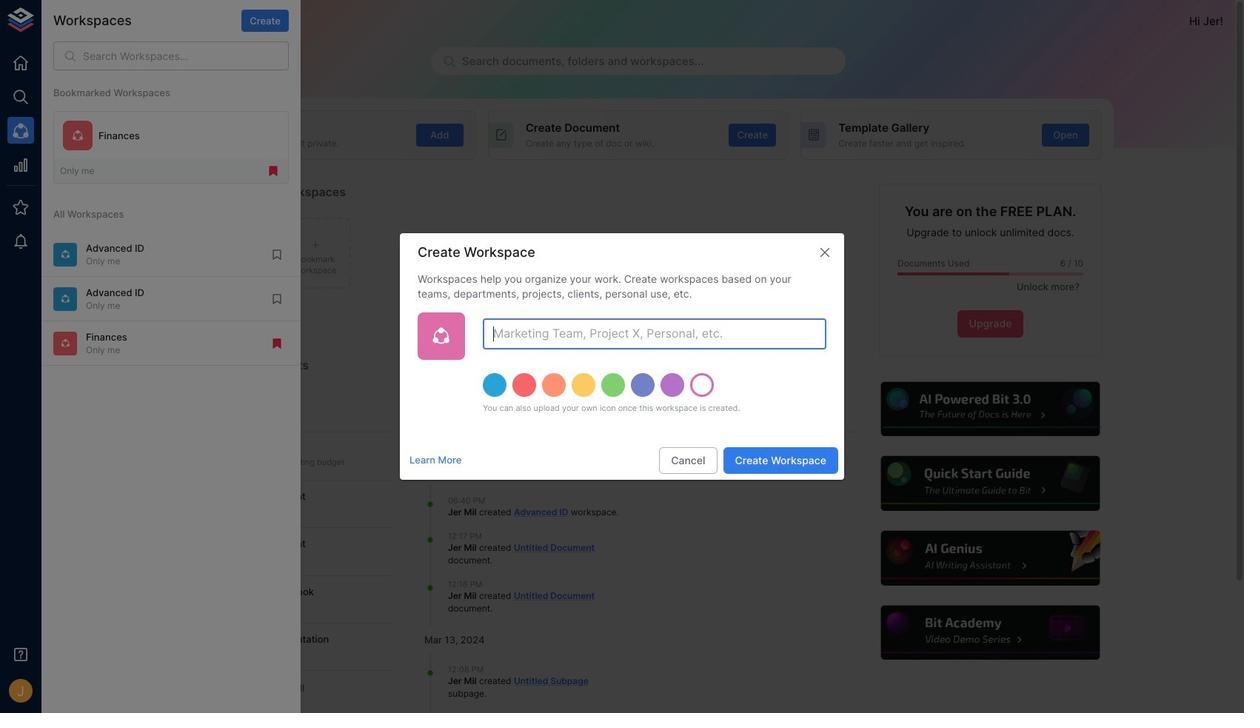 Task type: describe. For each thing, give the bounding box(es) containing it.
remove bookmark image
[[267, 165, 280, 178]]

3 help image from the top
[[879, 529, 1102, 588]]

bookmark image
[[270, 248, 284, 261]]

2 help image from the top
[[879, 454, 1102, 513]]

Marketing Team, Project X, Personal, etc. text field
[[483, 319, 827, 350]]

bookmark image
[[270, 292, 284, 306]]



Task type: locate. For each thing, give the bounding box(es) containing it.
dialog
[[400, 233, 844, 480]]

4 help image from the top
[[879, 604, 1102, 662]]

help image
[[879, 380, 1102, 439], [879, 454, 1102, 513], [879, 529, 1102, 588], [879, 604, 1102, 662]]

Search Workspaces... text field
[[83, 41, 289, 70]]

remove bookmark image
[[270, 337, 284, 350]]

1 help image from the top
[[879, 380, 1102, 439]]



Task type: vqa. For each thing, say whether or not it's contained in the screenshot.
Bookmark icon
yes



